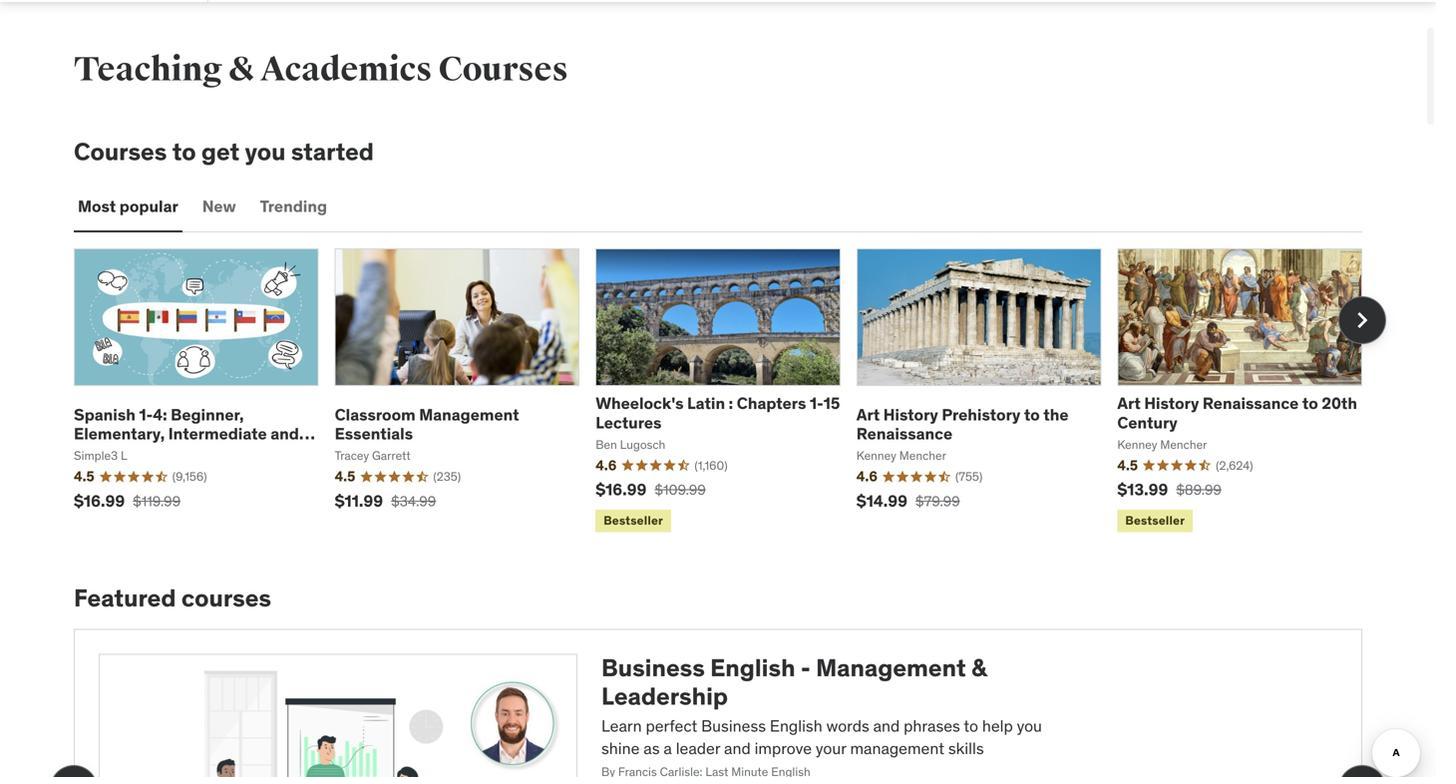 Task type: describe. For each thing, give the bounding box(es) containing it.
beginner,
[[171, 404, 244, 425]]

history for century
[[1145, 393, 1200, 414]]

0 vertical spatial business
[[602, 653, 705, 683]]

carousel element containing business english - management & leadership
[[50, 629, 1387, 777]]

0 horizontal spatial &
[[229, 49, 254, 90]]

perfect
[[646, 716, 698, 736]]

academics
[[260, 49, 432, 90]]

new
[[202, 196, 236, 216]]

1 horizontal spatial courses
[[438, 49, 568, 90]]

elementary,
[[74, 424, 165, 444]]

history for renaissance
[[884, 404, 939, 425]]

to left get
[[172, 137, 196, 167]]

renaissance inside art history prehistory to the renaissance
[[857, 424, 953, 444]]

prehistory
[[942, 404, 1021, 425]]

art history prehistory to the renaissance link
[[857, 404, 1069, 444]]

most popular
[[78, 196, 178, 216]]

century
[[1118, 412, 1178, 433]]

arrow pointing to subcategory menu links image
[[204, 0, 222, 2]]

courses
[[181, 583, 271, 613]]

renaissance inside art history renaissance to 20th century
[[1203, 393, 1299, 414]]

courses to get you started
[[74, 137, 374, 167]]

to inside art history renaissance to 20th century
[[1303, 393, 1319, 414]]

business english - management & leadership learn perfect business english words and phrases to help you shine as a leader and improve your management skills
[[602, 653, 1043, 759]]

next image
[[1347, 304, 1379, 336]]

trending
[[260, 196, 327, 216]]

leadership
[[602, 682, 728, 711]]

1- inside wheelock's latin : chapters 1-15 lectures
[[810, 393, 824, 414]]

trending button
[[256, 183, 331, 230]]

1- inside the spanish 1-4: beginner, elementary, intermediate and advanced
[[139, 404, 153, 425]]

started
[[291, 137, 374, 167]]

most
[[78, 196, 116, 216]]

teaching & academics courses
[[74, 49, 568, 90]]

:
[[729, 393, 733, 414]]

to inside business english - management & leadership learn perfect business english words and phrases to help you shine as a leader and improve your management skills
[[964, 716, 979, 736]]

improve
[[755, 738, 812, 759]]

skills
[[949, 738, 984, 759]]



Task type: vqa. For each thing, say whether or not it's contained in the screenshot.
It & Software
no



Task type: locate. For each thing, give the bounding box(es) containing it.
carousel element
[[74, 248, 1387, 536], [50, 629, 1387, 777]]

teaching
[[74, 49, 223, 90]]

art
[[1118, 393, 1141, 414], [857, 404, 880, 425]]

you inside business english - management & leadership learn perfect business english words and phrases to help you shine as a leader and improve your management skills
[[1017, 716, 1043, 736]]

1- right the chapters
[[810, 393, 824, 414]]

help
[[983, 716, 1013, 736]]

and up management on the bottom right of page
[[874, 716, 900, 736]]

0 vertical spatial courses
[[438, 49, 568, 90]]

your
[[816, 738, 847, 759]]

1-
[[810, 393, 824, 414], [139, 404, 153, 425]]

0 horizontal spatial 1-
[[139, 404, 153, 425]]

and right intermediate
[[271, 424, 299, 444]]

15
[[824, 393, 840, 414]]

0 horizontal spatial you
[[245, 137, 286, 167]]

to
[[172, 137, 196, 167], [1303, 393, 1319, 414], [1024, 404, 1040, 425], [964, 716, 979, 736]]

to inside art history prehistory to the renaissance
[[1024, 404, 1040, 425]]

& inside business english - management & leadership learn perfect business english words and phrases to help you shine as a leader and improve your management skills
[[972, 653, 987, 683]]

0 vertical spatial and
[[271, 424, 299, 444]]

english left -
[[711, 653, 796, 683]]

you right get
[[245, 137, 286, 167]]

management right the classroom
[[419, 404, 519, 425]]

1- right spanish
[[139, 404, 153, 425]]

0 horizontal spatial art
[[857, 404, 880, 425]]

0 horizontal spatial renaissance
[[857, 424, 953, 444]]

most popular button
[[74, 183, 182, 230]]

1 horizontal spatial 1-
[[810, 393, 824, 414]]

english up improve
[[770, 716, 823, 736]]

a
[[664, 738, 672, 759]]

learn
[[602, 716, 642, 736]]

new button
[[198, 183, 240, 230]]

get
[[201, 137, 240, 167]]

-
[[801, 653, 811, 683]]

0 vertical spatial carousel element
[[74, 248, 1387, 536]]

business up perfect
[[602, 653, 705, 683]]

0 vertical spatial renaissance
[[1203, 393, 1299, 414]]

history inside art history prehistory to the renaissance
[[884, 404, 939, 425]]

& up help
[[972, 653, 987, 683]]

0 horizontal spatial courses
[[74, 137, 167, 167]]

& up "courses to get you started" at the top left of page
[[229, 49, 254, 90]]

you right help
[[1017, 716, 1043, 736]]

essentials
[[335, 424, 413, 444]]

previous image
[[58, 773, 90, 777]]

next image
[[1347, 773, 1379, 777]]

words
[[827, 716, 870, 736]]

management inside "classroom management essentials"
[[419, 404, 519, 425]]

art right 15
[[857, 404, 880, 425]]

20th
[[1322, 393, 1358, 414]]

management
[[850, 738, 945, 759]]

0 vertical spatial &
[[229, 49, 254, 90]]

to left 20th
[[1303, 393, 1319, 414]]

0 horizontal spatial and
[[271, 424, 299, 444]]

1 vertical spatial english
[[770, 716, 823, 736]]

intermediate
[[168, 424, 267, 444]]

classroom
[[335, 404, 416, 425]]

business up leader
[[702, 716, 766, 736]]

wheelock's latin : chapters 1-15 lectures
[[596, 393, 840, 433]]

as
[[644, 738, 660, 759]]

wheelock's
[[596, 393, 684, 414]]

latin
[[687, 393, 725, 414]]

0 vertical spatial management
[[419, 404, 519, 425]]

business
[[602, 653, 705, 683], [702, 716, 766, 736]]

to left the
[[1024, 404, 1040, 425]]

art for century
[[1118, 393, 1141, 414]]

1 vertical spatial you
[[1017, 716, 1043, 736]]

shine
[[602, 738, 640, 759]]

art for renaissance
[[857, 404, 880, 425]]

advanced
[[74, 443, 149, 463]]

1 vertical spatial courses
[[74, 137, 167, 167]]

1 horizontal spatial and
[[724, 738, 751, 759]]

art inside art history prehistory to the renaissance
[[857, 404, 880, 425]]

and right leader
[[724, 738, 751, 759]]

you
[[245, 137, 286, 167], [1017, 716, 1043, 736]]

&
[[229, 49, 254, 90], [972, 653, 987, 683]]

the
[[1044, 404, 1069, 425]]

1 vertical spatial &
[[972, 653, 987, 683]]

history
[[1145, 393, 1200, 414], [884, 404, 939, 425]]

spanish
[[74, 404, 136, 425]]

2 horizontal spatial and
[[874, 716, 900, 736]]

0 horizontal spatial history
[[884, 404, 939, 425]]

art history renaissance to 20th century
[[1118, 393, 1358, 433]]

english
[[711, 653, 796, 683], [770, 716, 823, 736]]

1 vertical spatial carousel element
[[50, 629, 1387, 777]]

art history renaissance to 20th century link
[[1118, 393, 1358, 433]]

1 horizontal spatial renaissance
[[1203, 393, 1299, 414]]

2 vertical spatial and
[[724, 738, 751, 759]]

classroom management essentials link
[[335, 404, 519, 444]]

lectures
[[596, 412, 662, 433]]

carousel element containing wheelock's latin : chapters 1-15 lectures
[[74, 248, 1387, 536]]

courses
[[438, 49, 568, 90], [74, 137, 167, 167]]

popular
[[119, 196, 178, 216]]

and
[[271, 424, 299, 444], [874, 716, 900, 736], [724, 738, 751, 759]]

1 horizontal spatial &
[[972, 653, 987, 683]]

1 vertical spatial renaissance
[[857, 424, 953, 444]]

featured
[[74, 583, 176, 613]]

chapters
[[737, 393, 807, 414]]

to up skills
[[964, 716, 979, 736]]

4:
[[153, 404, 167, 425]]

1 vertical spatial business
[[702, 716, 766, 736]]

management
[[419, 404, 519, 425], [816, 653, 966, 683]]

0 vertical spatial english
[[711, 653, 796, 683]]

0 horizontal spatial management
[[419, 404, 519, 425]]

and inside the spanish 1-4: beginner, elementary, intermediate and advanced
[[271, 424, 299, 444]]

leader
[[676, 738, 720, 759]]

1 vertical spatial and
[[874, 716, 900, 736]]

0 vertical spatial you
[[245, 137, 286, 167]]

1 horizontal spatial management
[[816, 653, 966, 683]]

1 vertical spatial management
[[816, 653, 966, 683]]

phrases
[[904, 716, 961, 736]]

management inside business english - management & leadership learn perfect business english words and phrases to help you shine as a leader and improve your management skills
[[816, 653, 966, 683]]

classroom management essentials
[[335, 404, 519, 444]]

spanish 1-4: beginner, elementary, intermediate and advanced
[[74, 404, 299, 463]]

1 horizontal spatial you
[[1017, 716, 1043, 736]]

renaissance
[[1203, 393, 1299, 414], [857, 424, 953, 444]]

wheelock's latin : chapters 1-15 lectures link
[[596, 393, 840, 433]]

art right the
[[1118, 393, 1141, 414]]

1 horizontal spatial history
[[1145, 393, 1200, 414]]

art inside art history renaissance to 20th century
[[1118, 393, 1141, 414]]

1 horizontal spatial art
[[1118, 393, 1141, 414]]

management up phrases
[[816, 653, 966, 683]]

spanish 1-4: beginner, elementary, intermediate and advanced link
[[74, 404, 315, 463]]

featured courses
[[74, 583, 271, 613]]

history inside art history renaissance to 20th century
[[1145, 393, 1200, 414]]

art history prehistory to the renaissance
[[857, 404, 1069, 444]]



